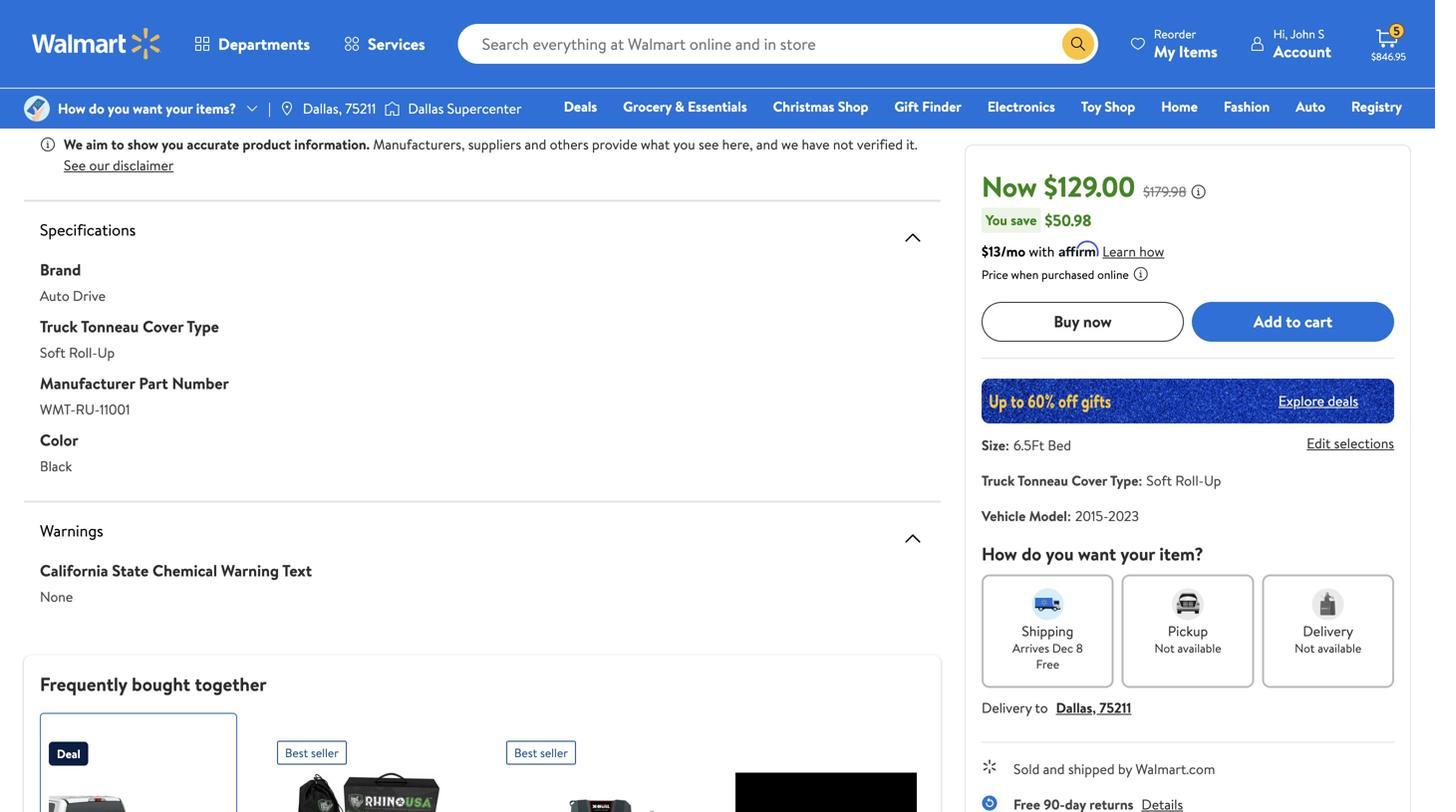 Task type: vqa. For each thing, say whether or not it's contained in the screenshot.
Home
yes



Task type: locate. For each thing, give the bounding box(es) containing it.
shop for christmas shop
[[838, 97, 869, 116]]

install left this on the left top of page
[[418, 82, 453, 102]]

0 horizontal spatial bed
[[242, 100, 264, 119]]

0 vertical spatial want
[[133, 99, 163, 118]]

0 horizontal spatial  image
[[279, 101, 295, 117]]

 image right the |
[[279, 101, 295, 117]]

: up 2023
[[1139, 471, 1143, 490]]

install left on
[[754, 47, 789, 67]]

shipped
[[1069, 760, 1115, 779]]

manufacturer
[[40, 372, 135, 394]]

1 seller from the left
[[311, 745, 339, 762]]

aluminum
[[409, 12, 468, 32]]

save
[[1011, 210, 1037, 230]]

1 best seller from the left
[[285, 745, 339, 762]]

vehicle.
[[841, 47, 886, 67]]

learn how button
[[1103, 241, 1165, 262]]

items?
[[196, 99, 236, 118]]

1 horizontal spatial not
[[1295, 640, 1315, 657]]

delivery down arrives
[[982, 698, 1032, 718]]

delivery down intent image for delivery
[[1304, 621, 1354, 641]]

install
[[754, 47, 789, 67], [418, 82, 453, 102]]

with right built at the left of the page
[[286, 12, 312, 32]]

0 horizontal spatial dallas,
[[303, 99, 342, 118]]

shop up not
[[838, 97, 869, 116]]

: left 2015-
[[1068, 506, 1072, 526]]

available for delivery
[[1318, 640, 1362, 657]]

seller up x-bull electric winch 13000lb winch 12v synthetic rope trailer towing truck off-road jeep winch with wireless remote image on the bottom left of page
[[540, 745, 568, 762]]

bed left the |
[[242, 100, 264, 119]]

warning
[[221, 560, 279, 582]]

seller for the rhino usa 1" x 15' hd ratchet tie-down set (4-pack) - 1,823lb max break strength (4 in, 5 lb) image
[[311, 745, 339, 762]]

your right on
[[811, 47, 838, 67]]

2 horizontal spatial and
[[1044, 760, 1065, 779]]

 image
[[384, 99, 400, 119], [279, 101, 295, 117]]

my
[[1154, 40, 1176, 62]]

are left covered
[[363, 100, 382, 119]]

in right or
[[219, 65, 230, 84]]

2 not from the left
[[1295, 640, 1315, 657]]

dec
[[1053, 640, 1074, 657]]

0 vertical spatial up
[[97, 343, 115, 362]]

walmart+
[[1343, 125, 1403, 144]]

do down model
[[1022, 542, 1042, 567]]

dallas, up information. in the top left of the page
[[303, 99, 342, 118]]

legal information image
[[1133, 266, 1149, 282]]

2 horizontal spatial truck
[[814, 12, 846, 32]]

0 vertical spatial with
[[286, 12, 312, 32]]

0 horizontal spatial shop
[[838, 97, 869, 116]]

include
[[553, 47, 596, 67]]

by
[[437, 100, 452, 119], [1119, 760, 1133, 779]]

0 horizontal spatial how
[[58, 99, 86, 118]]

to inside we aim to show you accurate product information. manufacturers, suppliers and others provide what you see here, and we have not verified it. see our disclaimer
[[111, 135, 124, 154]]

reorder my items
[[1154, 25, 1218, 62]]

you save $50.98
[[986, 209, 1092, 231]]

available inside durable material: all covers are built with a high strength aluminum frame wrapped in uv-resistant vinyl. rubber lining along truck bed frame ensure a weather resistant seal to protect your cargo. installation: no tools or drilling required. auto drive soft roll-up truck bed covers include all hardware necessary to install on your vehicle. video instructions also available in product photos. notes: vehicles with bedliner may require modifications to install this product. returns: all auto drive truck bed tonneau covers are covered by walmart's free 90 day return policy.
[[165, 65, 216, 84]]

2 horizontal spatial with
[[1029, 242, 1055, 261]]

you right the show
[[162, 135, 184, 154]]

your left the cargo.
[[316, 30, 343, 49]]

2 best from the left
[[515, 745, 538, 762]]

2 horizontal spatial covers
[[510, 47, 549, 67]]

tonneau
[[81, 316, 139, 338], [1018, 471, 1069, 490]]

account
[[1274, 40, 1332, 62]]

cover up part
[[143, 316, 184, 338]]

1 vertical spatial bed
[[484, 47, 506, 67]]

learn more about strikethrough prices image
[[1191, 184, 1207, 200]]

add to cart button
[[1193, 302, 1395, 342]]

and left we
[[757, 135, 778, 154]]

essentials
[[688, 97, 747, 116]]

covered
[[385, 100, 434, 119]]

0 horizontal spatial roll-
[[69, 343, 97, 362]]

0 horizontal spatial by
[[437, 100, 452, 119]]

best seller for x-bull electric winch 13000lb winch 12v synthetic rope trailer towing truck off-road jeep winch with wireless remote image on the bottom left of page
[[515, 745, 568, 762]]

are left built at the left of the page
[[234, 12, 253, 32]]

to down roll-
[[401, 82, 415, 102]]

delivery
[[1304, 621, 1354, 641], [982, 698, 1032, 718]]

cover
[[143, 316, 184, 338], [1072, 471, 1108, 490]]

items
[[1179, 40, 1218, 62]]

0 horizontal spatial in
[[219, 65, 230, 84]]

home
[[1162, 97, 1198, 116]]

manufacturers,
[[373, 135, 465, 154]]

not down intent image for delivery
[[1295, 640, 1315, 657]]

1 vertical spatial cover
[[1072, 471, 1108, 490]]

truck down size
[[982, 471, 1015, 490]]

drive down brand on the top
[[73, 286, 106, 306]]

|
[[268, 99, 271, 118]]

type up the number
[[187, 316, 219, 338]]

all up tools
[[171, 12, 187, 32]]

0 vertical spatial install
[[754, 47, 789, 67]]

not down intent image for pickup
[[1155, 640, 1175, 657]]

do down instructions
[[89, 99, 104, 118]]

how up 'we'
[[58, 99, 86, 118]]

1 horizontal spatial available
[[1178, 640, 1222, 657]]

1 horizontal spatial up
[[1205, 471, 1222, 490]]

auto down brand on the top
[[40, 286, 69, 306]]

shop right toy
[[1105, 97, 1136, 116]]

0 horizontal spatial type
[[187, 316, 219, 338]]

product down the |
[[243, 135, 291, 154]]

truck right along
[[814, 12, 846, 32]]

vinyl.
[[659, 12, 692, 32]]

not inside delivery not available
[[1295, 640, 1315, 657]]

cargo.
[[346, 30, 383, 49]]

want for item?
[[1079, 542, 1117, 567]]

 image for dallas, 75211
[[279, 101, 295, 117]]

a right ensure
[[108, 30, 114, 49]]

or
[[191, 47, 204, 67]]

a left high
[[315, 12, 322, 32]]

truck down brand on the top
[[40, 316, 78, 338]]

add to cart
[[1254, 311, 1333, 333]]

1 vertical spatial how
[[982, 542, 1018, 567]]

2 frame from the left
[[875, 12, 911, 32]]

soft inside brand auto drive truck tonneau cover type soft roll-up manufacturer part number wmt-ru-11001 color black
[[40, 343, 66, 362]]

supercenter
[[447, 99, 522, 118]]

warnings image
[[901, 527, 925, 551]]

1 horizontal spatial truck
[[982, 471, 1015, 490]]

best for x-bull electric winch 13000lb winch 12v synthetic rope trailer towing truck off-road jeep winch with wireless remote image on the bottom left of page
[[515, 745, 538, 762]]

Walmart Site-Wide search field
[[458, 24, 1099, 64]]

1 horizontal spatial a
[[315, 12, 322, 32]]

drive left soft
[[342, 47, 375, 67]]

necessary
[[675, 47, 734, 67]]

best up x-bull electric winch 13000lb winch 12v synthetic rope trailer towing truck off-road jeep winch with wireless remote image on the bottom left of page
[[515, 745, 538, 762]]

0 horizontal spatial are
[[234, 12, 253, 32]]

suppliers
[[468, 135, 522, 154]]

how down vehicle
[[982, 542, 1018, 567]]

product inside we aim to show you accurate product information. manufacturers, suppliers and others provide what you see here, and we have not verified it. see our disclaimer
[[243, 135, 291, 154]]

want down 2015-
[[1079, 542, 1117, 567]]

verified
[[857, 135, 903, 154]]

delivery for to
[[982, 698, 1032, 718]]

$179.98
[[1144, 182, 1187, 201]]

color
[[40, 429, 78, 451]]

2 horizontal spatial drive
[[342, 47, 375, 67]]

up inside brand auto drive truck tonneau cover type soft roll-up manufacturer part number wmt-ru-11001 color black
[[97, 343, 115, 362]]

seller up the rhino usa 1" x 15' hd ratchet tie-down set (4-pack) - 1,823lb max break strength (4 in, 5 lb) image
[[311, 745, 339, 762]]

0 horizontal spatial seller
[[311, 745, 339, 762]]

brand auto drive truck tonneau cover type soft roll-up manufacturer part number wmt-ru-11001 color black
[[40, 259, 229, 476]]

up down up to sixty percent off deals. shop now. image
[[1205, 471, 1222, 490]]

soft up item?
[[1147, 471, 1173, 490]]

0 horizontal spatial best seller
[[285, 745, 339, 762]]

0 horizontal spatial cover
[[143, 316, 184, 338]]

with down tools
[[160, 82, 186, 102]]

item?
[[1160, 542, 1204, 567]]

1 horizontal spatial seller
[[540, 745, 568, 762]]

1 horizontal spatial shop
[[1105, 97, 1136, 116]]

by left this on the left top of page
[[437, 100, 452, 119]]

frame
[[471, 12, 507, 32], [875, 12, 911, 32]]

delivery inside delivery not available
[[1304, 621, 1354, 641]]

by right shipped
[[1119, 760, 1133, 779]]

0 horizontal spatial want
[[133, 99, 163, 118]]

resistant left 'seal'
[[170, 30, 221, 49]]

75211
[[345, 99, 376, 118], [1100, 698, 1132, 718]]

75211 up information. in the top left of the page
[[345, 99, 376, 118]]

also
[[138, 65, 161, 84]]

one debit link
[[1241, 124, 1326, 145]]

0 vertical spatial delivery
[[1304, 621, 1354, 641]]

not for pickup
[[1155, 640, 1175, 657]]

2 best seller from the left
[[515, 745, 568, 762]]

 image left dallas
[[384, 99, 400, 119]]

1 horizontal spatial cover
[[1072, 471, 1108, 490]]

0 vertical spatial by
[[437, 100, 452, 119]]

1 vertical spatial soft
[[1147, 471, 1173, 490]]

1 vertical spatial truck
[[449, 47, 481, 67]]

weather
[[117, 30, 166, 49]]

tonneau up manufacturer
[[81, 316, 139, 338]]

0 horizontal spatial not
[[1155, 640, 1175, 657]]

auto down 'also'
[[137, 100, 167, 119]]

1 vertical spatial tonneau
[[1018, 471, 1069, 490]]

shop for toy shop
[[1105, 97, 1136, 116]]

1 best from the left
[[285, 745, 308, 762]]

we
[[782, 135, 799, 154]]

product down departments
[[233, 65, 281, 84]]

1 horizontal spatial 75211
[[1100, 698, 1132, 718]]

dallas,
[[303, 99, 342, 118], [1057, 698, 1097, 718]]

to right aim
[[111, 135, 124, 154]]

available inside delivery not available
[[1318, 640, 1362, 657]]

bed up product.
[[484, 47, 506, 67]]

fashion
[[1224, 97, 1271, 116]]

purchased
[[1042, 266, 1095, 283]]

1 horizontal spatial want
[[1079, 542, 1117, 567]]

1 horizontal spatial drive
[[170, 100, 203, 119]]

1 horizontal spatial are
[[363, 100, 382, 119]]

with up the price when purchased online
[[1029, 242, 1055, 261]]

soft up manufacturer
[[40, 343, 66, 362]]

1 vertical spatial do
[[1022, 542, 1042, 567]]

one
[[1250, 125, 1280, 144]]

covers down wrapped
[[510, 47, 549, 67]]

 image
[[24, 96, 50, 122]]

1 horizontal spatial  image
[[384, 99, 400, 119]]

grocery & essentials
[[623, 97, 747, 116]]

0 horizontal spatial soft
[[40, 343, 66, 362]]

drive up the "accurate"
[[170, 100, 203, 119]]

to left cart in the top right of the page
[[1287, 311, 1302, 333]]

0 horizontal spatial up
[[97, 343, 115, 362]]

dallas, down free
[[1057, 698, 1097, 718]]

available inside the pickup not available
[[1178, 640, 1222, 657]]

1 not from the left
[[1155, 640, 1175, 657]]

want for items?
[[133, 99, 163, 118]]

not inside the pickup not available
[[1155, 640, 1175, 657]]

1 vertical spatial product
[[243, 135, 291, 154]]

truck
[[814, 12, 846, 32], [449, 47, 481, 67], [206, 100, 238, 119]]

christmas shop link
[[764, 96, 878, 117]]

0 horizontal spatial delivery
[[982, 698, 1032, 718]]

2 vertical spatial with
[[1029, 242, 1055, 261]]

0 vertical spatial in
[[565, 12, 576, 32]]

how
[[58, 99, 86, 118], [982, 542, 1018, 567]]

best
[[285, 745, 308, 762], [515, 745, 538, 762]]

to right 'seal'
[[251, 30, 264, 49]]

1 horizontal spatial do
[[1022, 542, 1042, 567]]

roll-
[[406, 47, 431, 67]]

photos.
[[285, 65, 329, 84]]

product
[[233, 65, 281, 84], [243, 135, 291, 154]]

: left 6.5ft
[[1006, 435, 1010, 455]]

roll- up manufacturer
[[69, 343, 97, 362]]

want down 'also'
[[133, 99, 163, 118]]

0 vertical spatial truck
[[814, 12, 846, 32]]

up up manufacturer
[[97, 343, 115, 362]]

2 horizontal spatial available
[[1318, 640, 1362, 657]]

0 vertical spatial tonneau
[[81, 316, 139, 338]]

type up 2023
[[1111, 471, 1139, 490]]

cover inside brand auto drive truck tonneau cover type soft roll-up manufacturer part number wmt-ru-11001 color black
[[143, 316, 184, 338]]

you
[[986, 210, 1008, 230]]

2 horizontal spatial :
[[1139, 471, 1143, 490]]

you down vehicle model : 2015-2023
[[1046, 542, 1074, 567]]

1 vertical spatial roll-
[[1176, 471, 1205, 490]]

1 vertical spatial truck
[[982, 471, 1015, 490]]

$129.00
[[1044, 167, 1136, 206]]

frame left wrapped
[[471, 12, 507, 32]]

1 vertical spatial with
[[160, 82, 186, 102]]

pickup
[[1168, 621, 1209, 641]]

0 horizontal spatial :
[[1006, 435, 1010, 455]]

best up the rhino usa 1" x 15' hd ratchet tie-down set (4-pack) - 1,823lb max break strength (4 in, 5 lb) image
[[285, 745, 308, 762]]

your left items?
[[166, 99, 193, 118]]

edit
[[1307, 434, 1331, 453]]

1 horizontal spatial dallas,
[[1057, 698, 1097, 718]]

up
[[431, 47, 446, 67]]

1 vertical spatial want
[[1079, 542, 1117, 567]]

this
[[456, 82, 478, 102]]

free
[[1037, 656, 1060, 673]]

best seller up the rhino usa 1" x 15' hd ratchet tie-down set (4-pack) - 1,823lb max break strength (4 in, 5 lb) image
[[285, 745, 339, 762]]

affirm image
[[1059, 241, 1099, 257]]

75211 up sold and shipped by walmart.com
[[1100, 698, 1132, 718]]

california state chemical warning text none
[[40, 560, 312, 607]]

return
[[592, 100, 630, 119]]

do for how do you want your item?
[[1022, 542, 1042, 567]]

2 vertical spatial :
[[1068, 506, 1072, 526]]

0 horizontal spatial covers
[[191, 12, 230, 32]]

vehicle model : 2015-2023
[[982, 506, 1140, 526]]

frame up video at right top
[[875, 12, 911, 32]]

cover up 2015-
[[1072, 471, 1108, 490]]

warnings
[[40, 520, 103, 542]]

available right 'also'
[[165, 65, 216, 84]]

covers up or
[[191, 12, 230, 32]]

1 horizontal spatial bed
[[484, 47, 506, 67]]

departments button
[[177, 20, 327, 68]]

0 horizontal spatial drive
[[73, 286, 106, 306]]

best seller up x-bull electric winch 13000lb winch 12v synthetic rope trailer towing truck off-road jeep winch with wireless remote image on the bottom left of page
[[515, 745, 568, 762]]

vehicle
[[982, 506, 1026, 526]]

search icon image
[[1071, 36, 1087, 52]]

1 frame from the left
[[471, 12, 507, 32]]

and right sold
[[1044, 760, 1065, 779]]

1 vertical spatial are
[[363, 100, 382, 119]]

by inside durable material: all covers are built with a high strength aluminum frame wrapped in uv-resistant vinyl. rubber lining along truck bed frame ensure a weather resistant seal to protect your cargo. installation: no tools or drilling required. auto drive soft roll-up truck bed covers include all hardware necessary to install on your vehicle. video instructions also available in product photos. notes: vehicles with bedliner may require modifications to install this product. returns: all auto drive truck bed tonneau covers are covered by walmart's free 90 day return policy.
[[437, 100, 452, 119]]

covers up information. in the top left of the page
[[320, 100, 360, 119]]

in left uv- at the left
[[565, 12, 576, 32]]

delivery to dallas, 75211
[[982, 698, 1132, 718]]

hi, john s account
[[1274, 25, 1332, 62]]

along
[[778, 12, 811, 32]]

tonneau up model
[[1018, 471, 1069, 490]]

0 horizontal spatial do
[[89, 99, 104, 118]]

1 shop from the left
[[838, 97, 869, 116]]

available down intent image for pickup
[[1178, 640, 1222, 657]]

truck up the "accurate"
[[206, 100, 238, 119]]

2 seller from the left
[[540, 745, 568, 762]]

truck right up
[[449, 47, 481, 67]]

0 vertical spatial all
[[171, 12, 187, 32]]

1 vertical spatial dallas,
[[1057, 698, 1097, 718]]

0 vertical spatial 75211
[[345, 99, 376, 118]]

best for the rhino usa 1" x 15' hd ratchet tie-down set (4-pack) - 1,823lb max break strength (4 in, 5 lb) image
[[285, 745, 308, 762]]

roll- up item?
[[1176, 471, 1205, 490]]

0 horizontal spatial best
[[285, 745, 308, 762]]

up to sixty percent off deals. shop now. image
[[982, 379, 1395, 424]]

seller for x-bull electric winch 13000lb winch 12v synthetic rope trailer towing truck off-road jeep winch with wireless remote image on the bottom left of page
[[540, 745, 568, 762]]

1 horizontal spatial in
[[565, 12, 576, 32]]

bed
[[849, 12, 872, 32], [484, 47, 506, 67], [242, 100, 264, 119]]

dallas
[[408, 99, 444, 118]]

2 horizontal spatial bed
[[849, 12, 872, 32]]

1 horizontal spatial how
[[982, 542, 1018, 567]]

intent image for pickup image
[[1173, 589, 1204, 620]]

available down intent image for delivery
[[1318, 640, 1362, 657]]

$13/mo
[[982, 242, 1026, 261]]

walmart image
[[32, 28, 162, 60]]

to
[[251, 30, 264, 49], [737, 47, 751, 67], [401, 82, 415, 102], [111, 135, 124, 154], [1287, 311, 1302, 333], [1035, 698, 1049, 718]]

explore deals link
[[1271, 383, 1367, 419]]

1 horizontal spatial roll-
[[1176, 471, 1205, 490]]

auto up debit
[[1297, 97, 1326, 116]]

2 shop from the left
[[1105, 97, 1136, 116]]

and left others
[[525, 135, 547, 154]]

resistant up hardware
[[604, 12, 655, 32]]

all right returns:
[[118, 100, 134, 119]]

0 horizontal spatial tonneau
[[81, 316, 139, 338]]

0 vertical spatial cover
[[143, 316, 184, 338]]

john
[[1291, 25, 1316, 42]]

bed up the vehicle.
[[849, 12, 872, 32]]

1 horizontal spatial soft
[[1147, 471, 1173, 490]]

 image for dallas supercenter
[[384, 99, 400, 119]]

and
[[525, 135, 547, 154], [757, 135, 778, 154], [1044, 760, 1065, 779]]

1 horizontal spatial best
[[515, 745, 538, 762]]

0 vertical spatial soft
[[40, 343, 66, 362]]



Task type: describe. For each thing, give the bounding box(es) containing it.
toy
[[1082, 97, 1102, 116]]

drive inside brand auto drive truck tonneau cover type soft roll-up manufacturer part number wmt-ru-11001 color black
[[73, 286, 106, 306]]

auto down high
[[309, 47, 339, 67]]

0 vertical spatial drive
[[342, 47, 375, 67]]

0 horizontal spatial with
[[160, 82, 186, 102]]

accurate
[[187, 135, 239, 154]]

text
[[282, 560, 312, 582]]

to down free
[[1035, 698, 1049, 718]]

not for delivery
[[1295, 640, 1315, 657]]

vehicles
[[107, 82, 157, 102]]

0 horizontal spatial and
[[525, 135, 547, 154]]

0 horizontal spatial a
[[108, 30, 114, 49]]

price
[[982, 266, 1009, 283]]

intent image for delivery image
[[1313, 589, 1345, 620]]

1 horizontal spatial install
[[754, 47, 789, 67]]

all
[[600, 47, 613, 67]]

explore
[[1279, 391, 1325, 411]]

see
[[699, 135, 719, 154]]

2 vertical spatial bed
[[242, 100, 264, 119]]

black
[[40, 457, 72, 476]]

0 vertical spatial dallas,
[[303, 99, 342, 118]]

wrapped
[[510, 12, 562, 32]]

rhino usa 1" x 15' hd ratchet tie-down set (4-pack) - 1,823lb max break strength (4 in, 5 lb) image
[[277, 773, 459, 813]]

truck inside brand auto drive truck tonneau cover type soft roll-up manufacturer part number wmt-ru-11001 color black
[[40, 316, 78, 338]]

tonneau inside brand auto drive truck tonneau cover type soft roll-up manufacturer part number wmt-ru-11001 color black
[[81, 316, 139, 338]]

Search search field
[[458, 24, 1099, 64]]

policy.
[[633, 100, 671, 119]]

model
[[1030, 506, 1068, 526]]

specifications image
[[901, 226, 925, 250]]

explore deals
[[1279, 391, 1359, 411]]

gift finder link
[[886, 96, 971, 117]]

0 vertical spatial :
[[1006, 435, 1010, 455]]

$50.98
[[1045, 209, 1092, 231]]

specifications
[[40, 219, 136, 241]]

now
[[1084, 311, 1112, 333]]

price when purchased online
[[982, 266, 1129, 283]]

to inside button
[[1287, 311, 1302, 333]]

1 horizontal spatial with
[[286, 12, 312, 32]]

1 vertical spatial covers
[[510, 47, 549, 67]]

best seller for the rhino usa 1" x 15' hd ratchet tie-down set (4-pack) - 1,823lb max break strength (4 in, 5 lb) image
[[285, 745, 339, 762]]

it.
[[907, 135, 918, 154]]

1 horizontal spatial and
[[757, 135, 778, 154]]

auto link
[[1288, 96, 1335, 117]]

hi,
[[1274, 25, 1289, 42]]

part
[[139, 372, 168, 394]]

x-bull electric winch 13000lb winch 12v synthetic rope trailer towing truck off-road jeep winch with wireless remote image
[[507, 773, 688, 813]]

1 vertical spatial drive
[[170, 100, 203, 119]]

walmart.com
[[1136, 760, 1216, 779]]

provide
[[592, 135, 638, 154]]

to down lining
[[737, 47, 751, 67]]

show
[[128, 135, 158, 154]]

departments
[[218, 33, 310, 55]]

when
[[1012, 266, 1039, 283]]

dallas, 75211
[[303, 99, 376, 118]]

see
[[64, 156, 86, 175]]

grocery & essentials link
[[614, 96, 756, 117]]

shipping arrives dec 8 free
[[1013, 621, 1083, 673]]

product inside durable material: all covers are built with a high strength aluminum frame wrapped in uv-resistant vinyl. rubber lining along truck bed frame ensure a weather resistant seal to protect your cargo. installation: no tools or drilling required. auto drive soft roll-up truck bed covers include all hardware necessary to install on your vehicle. video instructions also available in product photos. notes: vehicles with bedliner may require modifications to install this product. returns: all auto drive truck bed tonneau covers are covered by walmart's free 90 day return policy.
[[233, 65, 281, 84]]

auto inside brand auto drive truck tonneau cover type soft roll-up manufacturer part number wmt-ru-11001 color black
[[40, 286, 69, 306]]

edit selections
[[1307, 434, 1395, 453]]

1 horizontal spatial resistant
[[604, 12, 655, 32]]

1 horizontal spatial covers
[[320, 100, 360, 119]]

dallas supercenter
[[408, 99, 522, 118]]

now $129.00
[[982, 167, 1136, 206]]

1 vertical spatial :
[[1139, 471, 1143, 490]]

you left see
[[674, 135, 696, 154]]

1 vertical spatial install
[[418, 82, 453, 102]]

1 vertical spatial 75211
[[1100, 698, 1132, 718]]

frequently bought together
[[40, 672, 267, 697]]

type inside brand auto drive truck tonneau cover type soft roll-up manufacturer part number wmt-ru-11001 color black
[[187, 316, 219, 338]]

hardware
[[616, 47, 672, 67]]

may
[[242, 82, 267, 102]]

delivery for not
[[1304, 621, 1354, 641]]

bought
[[132, 672, 190, 697]]

you right notes:
[[108, 99, 130, 118]]

required.
[[252, 47, 306, 67]]

day
[[565, 100, 588, 119]]

none
[[40, 587, 73, 607]]

what
[[641, 135, 670, 154]]

1 horizontal spatial truck
[[449, 47, 481, 67]]

roll- inside brand auto drive truck tonneau cover type soft roll-up manufacturer part number wmt-ru-11001 color black
[[69, 343, 97, 362]]

lining
[[742, 12, 775, 32]]

bedliner
[[190, 82, 239, 102]]

1 vertical spatial by
[[1119, 760, 1133, 779]]

gift
[[895, 97, 919, 116]]

buy now
[[1054, 311, 1112, 333]]

chemical
[[153, 560, 217, 582]]

finder
[[923, 97, 962, 116]]

1 vertical spatial type
[[1111, 471, 1139, 490]]

built
[[256, 12, 283, 32]]

home link
[[1153, 96, 1207, 117]]

how do you want your item?
[[982, 542, 1204, 567]]

how for how do you want your items?
[[58, 99, 86, 118]]

2 vertical spatial truck
[[206, 100, 238, 119]]

frequently
[[40, 672, 127, 697]]

auto drive soft roll up truck bed tonneau cover fits 2015-2023 f150 6.5ft bed (78.9") image
[[49, 774, 228, 813]]

christmas shop
[[773, 97, 869, 116]]

electronics
[[988, 97, 1056, 116]]

california
[[40, 560, 108, 582]]

protect
[[267, 30, 313, 49]]

1 horizontal spatial all
[[171, 12, 187, 32]]

0 horizontal spatial resistant
[[170, 30, 221, 49]]

services
[[368, 33, 425, 55]]

others
[[550, 135, 589, 154]]

1 horizontal spatial tonneau
[[1018, 471, 1069, 490]]

5
[[1394, 23, 1401, 40]]

do for how do you want your items?
[[89, 99, 104, 118]]

no
[[137, 47, 155, 67]]

see our disclaimer button
[[64, 156, 174, 175]]

8
[[1077, 640, 1083, 657]]

now
[[982, 167, 1038, 206]]

0 vertical spatial bed
[[849, 12, 872, 32]]

1 vertical spatial all
[[118, 100, 134, 119]]

learn how
[[1103, 242, 1165, 261]]

your down 2023
[[1121, 542, 1156, 567]]

drilling
[[208, 47, 249, 67]]

bed
[[1048, 435, 1072, 455]]

6.5ft
[[1014, 435, 1045, 455]]

1 vertical spatial up
[[1205, 471, 1222, 490]]

0 vertical spatial are
[[234, 12, 253, 32]]

debit
[[1283, 125, 1318, 144]]

toy shop
[[1082, 97, 1136, 116]]

$846.95
[[1372, 50, 1407, 63]]

black, rust-oleum automotive truck bed coating-342668, quart image
[[736, 773, 917, 813]]

available for pickup
[[1178, 640, 1222, 657]]

strength
[[355, 12, 406, 32]]

how for how do you want your item?
[[982, 542, 1018, 567]]

grocery
[[623, 97, 672, 116]]

delivery not available
[[1295, 621, 1362, 657]]

brand
[[40, 259, 81, 281]]

1 vertical spatial in
[[219, 65, 230, 84]]

intent image for shipping image
[[1032, 589, 1064, 620]]

sold
[[1014, 760, 1040, 779]]

installation:
[[64, 47, 133, 67]]

shipping
[[1022, 621, 1074, 641]]

have
[[802, 135, 830, 154]]

services button
[[327, 20, 442, 68]]

add
[[1254, 311, 1283, 333]]

durable
[[64, 12, 112, 32]]



